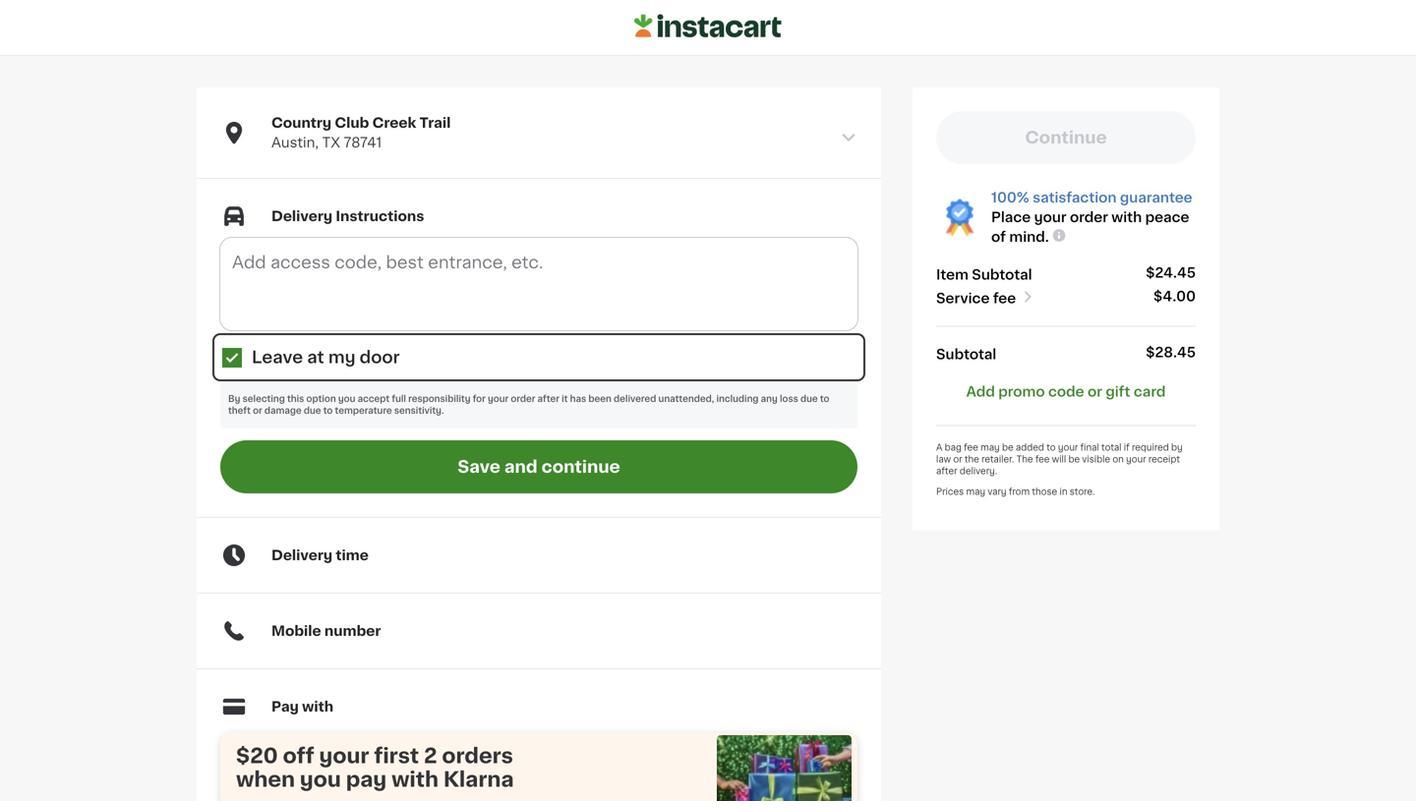Task type: describe. For each thing, give the bounding box(es) containing it.
home image
[[635, 11, 782, 41]]

save and continue button
[[220, 441, 858, 494]]

and
[[505, 459, 538, 476]]

on
[[1113, 456, 1124, 464]]

has
[[570, 395, 587, 404]]

selecting
[[243, 395, 285, 404]]

add promo code or gift card
[[967, 385, 1166, 399]]

of
[[992, 230, 1006, 244]]

promo
[[999, 385, 1045, 399]]

option
[[306, 395, 336, 404]]

$20
[[236, 746, 278, 767]]

a bag fee may be added to your final total if required by law or the retailer. the fee will be visible on your receipt after delivery.
[[937, 444, 1183, 476]]

klarna
[[444, 770, 514, 791]]

$20 off your first 2 orders when you pay with klarna
[[236, 746, 514, 791]]

loss
[[780, 395, 799, 404]]

vary
[[988, 488, 1007, 497]]

damage
[[265, 407, 302, 416]]

satisfaction
[[1033, 191, 1117, 205]]

if
[[1124, 444, 1130, 453]]

or inside a bag fee may be added to your final total if required by law or the retailer. the fee will be visible on your receipt after delivery.
[[954, 456, 963, 464]]

receipt
[[1149, 456, 1181, 464]]

delivery for delivery time
[[272, 549, 333, 563]]

by selecting this option you accept full responsibility for your order after it has been delivered unattended, including any loss due to theft or damage due to temperature sensitivity.
[[228, 395, 830, 416]]

item
[[937, 268, 969, 282]]

leave at my door
[[252, 349, 400, 366]]

order inside 'place your order with peace of mind.'
[[1070, 211, 1109, 224]]

store.
[[1070, 488, 1095, 497]]

time
[[336, 549, 369, 563]]

more info about 100% satisfaction guarantee image
[[1051, 228, 1067, 244]]

$24.45
[[1146, 266, 1196, 280]]

when
[[236, 770, 295, 791]]

1 vertical spatial may
[[967, 488, 986, 497]]

pay
[[272, 701, 299, 714]]

austin,
[[272, 136, 319, 150]]

save and continue
[[458, 459, 620, 476]]

item subtotal
[[937, 268, 1033, 282]]

delivery.
[[960, 467, 998, 476]]

bag
[[945, 444, 962, 453]]

after inside the by selecting this option you accept full responsibility for your order after it has been delivered unattended, including any loss due to theft or damage due to temperature sensitivity.
[[538, 395, 560, 404]]

guarantee
[[1120, 191, 1193, 205]]

place your order with peace of mind.
[[992, 211, 1190, 244]]

mobile number
[[272, 625, 381, 639]]

1 vertical spatial to
[[323, 407, 333, 416]]

you inside the by selecting this option you accept full responsibility for your order after it has been delivered unattended, including any loss due to theft or damage due to temperature sensitivity.
[[338, 395, 356, 404]]

card
[[1134, 385, 1166, 399]]

full
[[392, 395, 406, 404]]

1 vertical spatial with
[[302, 701, 334, 714]]

accept
[[358, 395, 390, 404]]

retailer.
[[982, 456, 1015, 464]]

your down the if
[[1127, 456, 1147, 464]]

service fee
[[937, 292, 1016, 305]]

0 vertical spatial due
[[801, 395, 818, 404]]

you inside $20 off your first 2 orders when you pay with klarna
[[300, 770, 341, 791]]

to inside a bag fee may be added to your final total if required by law or the retailer. the fee will be visible on your receipt after delivery.
[[1047, 444, 1056, 453]]

your up will
[[1058, 444, 1079, 453]]

will
[[1052, 456, 1067, 464]]

visible
[[1083, 456, 1111, 464]]

instructions
[[336, 210, 424, 223]]

$28.45
[[1146, 346, 1196, 360]]

prices may vary from those in store.
[[937, 488, 1095, 497]]

place
[[992, 211, 1031, 224]]

temperature
[[335, 407, 392, 416]]

delivery time
[[272, 549, 369, 563]]

service
[[937, 292, 990, 305]]

0 vertical spatial fee
[[993, 292, 1016, 305]]

code
[[1049, 385, 1085, 399]]

added
[[1016, 444, 1045, 453]]

your inside 'place your order with peace of mind.'
[[1035, 211, 1067, 224]]

1 vertical spatial subtotal
[[937, 348, 997, 362]]

or inside the by selecting this option you accept full responsibility for your order after it has been delivered unattended, including any loss due to theft or damage due to temperature sensitivity.
[[253, 407, 262, 416]]

peace
[[1146, 211, 1190, 224]]



Task type: vqa. For each thing, say whether or not it's contained in the screenshot.
Jif Peanut Butter, Extra Crunchy image
no



Task type: locate. For each thing, give the bounding box(es) containing it.
to
[[820, 395, 830, 404], [323, 407, 333, 416], [1047, 444, 1056, 453]]

due right the loss
[[801, 395, 818, 404]]

1 horizontal spatial due
[[801, 395, 818, 404]]

theft
[[228, 407, 251, 416]]

1 horizontal spatial fee
[[993, 292, 1016, 305]]

2 horizontal spatial or
[[1088, 385, 1103, 399]]

0 horizontal spatial or
[[253, 407, 262, 416]]

subtotal up add
[[937, 348, 997, 362]]

to right the loss
[[820, 395, 830, 404]]

first
[[374, 746, 419, 767]]

0 vertical spatial be
[[1002, 444, 1014, 453]]

subtotal
[[972, 268, 1033, 282], [937, 348, 997, 362]]

creek
[[372, 116, 416, 130]]

to down option
[[323, 407, 333, 416]]

or left gift
[[1088, 385, 1103, 399]]

subtotal up 'service fee' at right top
[[972, 268, 1033, 282]]

delivery
[[272, 210, 333, 223], [272, 549, 333, 563]]

responsibility
[[408, 395, 471, 404]]

your inside the by selecting this option you accept full responsibility for your order after it has been delivered unattended, including any loss due to theft or damage due to temperature sensitivity.
[[488, 395, 509, 404]]

tx
[[322, 136, 341, 150]]

2
[[424, 746, 437, 767]]

or down 'selecting'
[[253, 407, 262, 416]]

0 vertical spatial order
[[1070, 211, 1109, 224]]

order down the 100% satisfaction guarantee
[[1070, 211, 1109, 224]]

1 horizontal spatial after
[[937, 467, 958, 476]]

delivery address image
[[840, 129, 858, 147]]

by
[[228, 395, 240, 404]]

your up more info about 100% satisfaction guarantee image
[[1035, 211, 1067, 224]]

or down bag
[[954, 456, 963, 464]]

0 horizontal spatial to
[[323, 407, 333, 416]]

including
[[717, 395, 759, 404]]

$4.00
[[1154, 290, 1196, 304]]

your
[[1035, 211, 1067, 224], [488, 395, 509, 404], [1058, 444, 1079, 453], [1127, 456, 1147, 464], [319, 746, 369, 767]]

1 vertical spatial you
[[300, 770, 341, 791]]

2 vertical spatial with
[[392, 770, 439, 791]]

100% satisfaction guarantee
[[992, 191, 1193, 205]]

off
[[283, 746, 314, 767]]

my
[[328, 349, 356, 366]]

1 vertical spatial or
[[253, 407, 262, 416]]

0 vertical spatial with
[[1112, 211, 1142, 224]]

mind.
[[1010, 230, 1049, 244]]

1 vertical spatial after
[[937, 467, 958, 476]]

prices
[[937, 488, 964, 497]]

0 horizontal spatial after
[[538, 395, 560, 404]]

delivered
[[614, 395, 657, 404]]

save
[[458, 459, 501, 476]]

with down guarantee
[[1112, 211, 1142, 224]]

2 delivery from the top
[[272, 549, 333, 563]]

may up the retailer.
[[981, 444, 1000, 453]]

fee left will
[[1036, 456, 1050, 464]]

your right for
[[488, 395, 509, 404]]

0 horizontal spatial with
[[302, 701, 334, 714]]

add promo code or gift card button
[[967, 382, 1166, 402]]

2 horizontal spatial fee
[[1036, 456, 1050, 464]]

been
[[589, 395, 612, 404]]

for
[[473, 395, 486, 404]]

may down delivery.
[[967, 488, 986, 497]]

fee down item subtotal
[[993, 292, 1016, 305]]

in
[[1060, 488, 1068, 497]]

0 vertical spatial to
[[820, 395, 830, 404]]

after left it
[[538, 395, 560, 404]]

1 vertical spatial be
[[1069, 456, 1080, 464]]

may inside a bag fee may be added to your final total if required by law or the retailer. the fee will be visible on your receipt after delivery.
[[981, 444, 1000, 453]]

law
[[937, 456, 951, 464]]

your up pay
[[319, 746, 369, 767]]

due
[[801, 395, 818, 404], [304, 407, 321, 416]]

0 vertical spatial may
[[981, 444, 1000, 453]]

1 vertical spatial order
[[511, 395, 536, 404]]

you up temperature
[[338, 395, 356, 404]]

0 vertical spatial subtotal
[[972, 268, 1033, 282]]

delivery for delivery instructions
[[272, 210, 333, 223]]

any
[[761, 395, 778, 404]]

1 vertical spatial delivery
[[272, 549, 333, 563]]

delivery left time
[[272, 549, 333, 563]]

orders
[[442, 746, 513, 767]]

0 horizontal spatial order
[[511, 395, 536, 404]]

with inside 'place your order with peace of mind.'
[[1112, 211, 1142, 224]]

0 vertical spatial or
[[1088, 385, 1103, 399]]

1 vertical spatial fee
[[964, 444, 979, 453]]

pay
[[346, 770, 387, 791]]

1 horizontal spatial or
[[954, 456, 963, 464]]

unattended,
[[659, 395, 715, 404]]

after inside a bag fee may be added to your final total if required by law or the retailer. the fee will be visible on your receipt after delivery.
[[937, 467, 958, 476]]

required
[[1132, 444, 1170, 453]]

a
[[937, 444, 943, 453]]

at
[[307, 349, 324, 366]]

after
[[538, 395, 560, 404], [937, 467, 958, 476]]

0 horizontal spatial due
[[304, 407, 321, 416]]

to up will
[[1047, 444, 1056, 453]]

1 horizontal spatial be
[[1069, 456, 1080, 464]]

the
[[1017, 456, 1034, 464]]

final
[[1081, 444, 1100, 453]]

2 horizontal spatial with
[[1112, 211, 1142, 224]]

you
[[338, 395, 356, 404], [300, 770, 341, 791]]

it
[[562, 395, 568, 404]]

0 vertical spatial delivery
[[272, 210, 333, 223]]

by
[[1172, 444, 1183, 453]]

0 horizontal spatial fee
[[964, 444, 979, 453]]

78741
[[344, 136, 382, 150]]

from
[[1009, 488, 1030, 497]]

1 horizontal spatial order
[[1070, 211, 1109, 224]]

with right pay at the left bottom of page
[[302, 701, 334, 714]]

order inside the by selecting this option you accept full responsibility for your order after it has been delivered unattended, including any loss due to theft or damage due to temperature sensitivity.
[[511, 395, 536, 404]]

or inside add promo code or gift card button
[[1088, 385, 1103, 399]]

fee up the
[[964, 444, 979, 453]]

sensitivity.
[[394, 407, 444, 416]]

your inside $20 off your first 2 orders when you pay with klarna
[[319, 746, 369, 767]]

2 horizontal spatial to
[[1047, 444, 1056, 453]]

0 horizontal spatial be
[[1002, 444, 1014, 453]]

$20 off your first 2 orders when you pay with klarna button
[[220, 733, 852, 802]]

with down 2
[[392, 770, 439, 791]]

continue
[[542, 459, 620, 476]]

total
[[1102, 444, 1122, 453]]

club
[[335, 116, 369, 130]]

2 vertical spatial or
[[954, 456, 963, 464]]

delivery down austin,
[[272, 210, 333, 223]]

country
[[272, 116, 332, 130]]

2 vertical spatial to
[[1047, 444, 1056, 453]]

2 vertical spatial fee
[[1036, 456, 1050, 464]]

trail
[[420, 116, 451, 130]]

you down off
[[300, 770, 341, 791]]

1 horizontal spatial with
[[392, 770, 439, 791]]

due down option
[[304, 407, 321, 416]]

1 delivery from the top
[[272, 210, 333, 223]]

add
[[967, 385, 995, 399]]

mobile
[[272, 625, 321, 639]]

country club creek trail austin, tx 78741
[[272, 116, 451, 150]]

1 horizontal spatial to
[[820, 395, 830, 404]]

None text field
[[220, 238, 858, 331]]

pay with
[[272, 701, 334, 714]]

gift
[[1106, 385, 1131, 399]]

0 vertical spatial you
[[338, 395, 356, 404]]

delivery instructions
[[272, 210, 424, 223]]

fee
[[993, 292, 1016, 305], [964, 444, 979, 453], [1036, 456, 1050, 464]]

this
[[287, 395, 304, 404]]

number
[[325, 625, 381, 639]]

be up the retailer.
[[1002, 444, 1014, 453]]

1 vertical spatial due
[[304, 407, 321, 416]]

the
[[965, 456, 980, 464]]

those
[[1032, 488, 1058, 497]]

0 vertical spatial after
[[538, 395, 560, 404]]

door
[[360, 349, 400, 366]]

leave
[[252, 349, 303, 366]]

order left it
[[511, 395, 536, 404]]

100%
[[992, 191, 1030, 205]]

be right will
[[1069, 456, 1080, 464]]

after down the law
[[937, 467, 958, 476]]

with inside $20 off your first 2 orders when you pay with klarna
[[392, 770, 439, 791]]



